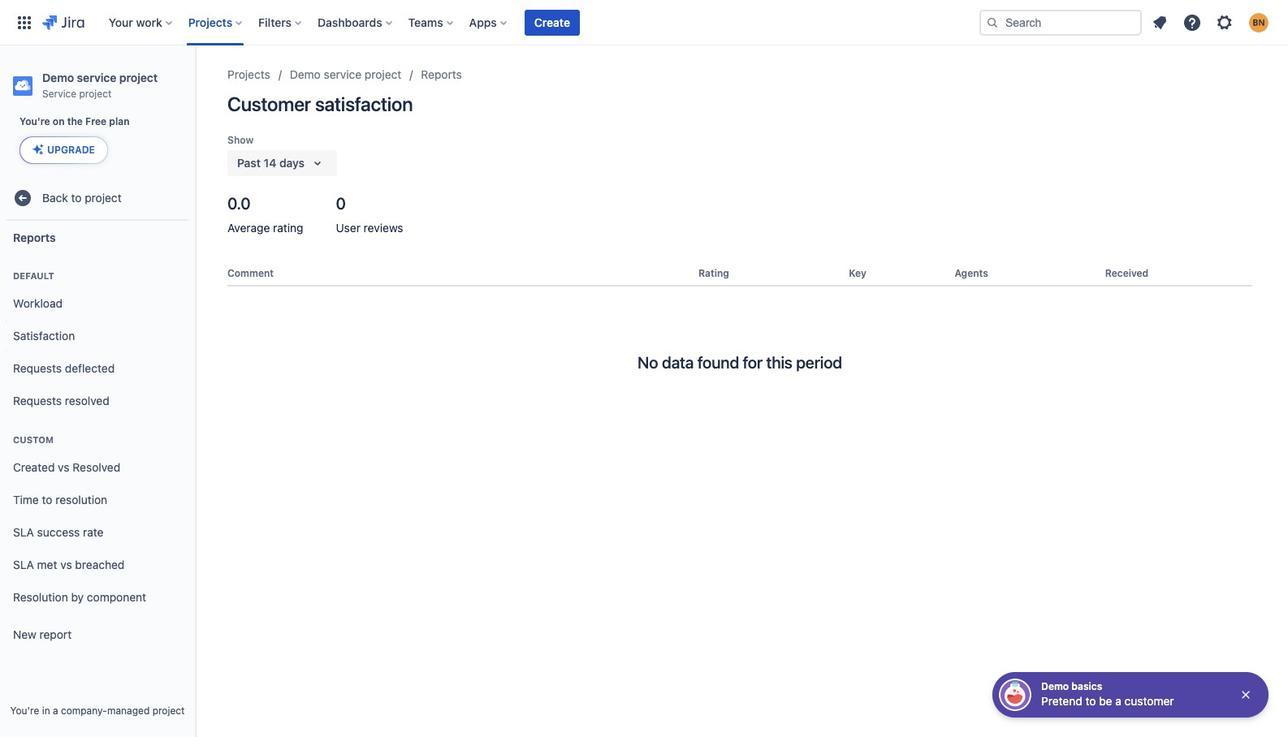 Task type: locate. For each thing, give the bounding box(es) containing it.
satisfaction
[[13, 329, 75, 343]]

demo for demo service project
[[290, 67, 321, 81]]

sla met vs breached link
[[6, 549, 188, 582]]

reports down the teams dropdown button
[[421, 67, 462, 81]]

service up free
[[77, 71, 116, 84]]

jira image
[[42, 13, 84, 32], [42, 13, 84, 32]]

apps
[[469, 15, 497, 29]]

demo service project service project
[[42, 71, 158, 100]]

custom group
[[6, 418, 188, 619]]

reports link
[[421, 65, 462, 84]]

reports
[[421, 67, 462, 81], [13, 230, 56, 244]]

project inside 'link'
[[365, 67, 402, 81]]

demo up service
[[42, 71, 74, 84]]

requests deflected link
[[6, 353, 188, 385]]

requests resolved link
[[6, 385, 188, 418]]

0 vertical spatial you're
[[19, 115, 50, 128]]

vs right created
[[58, 460, 70, 474]]

requests down satisfaction
[[13, 361, 62, 375]]

received
[[1105, 267, 1149, 279]]

reports up default
[[13, 230, 56, 244]]

found
[[698, 353, 739, 372]]

vs right met
[[60, 558, 72, 572]]

projects inside dropdown button
[[188, 15, 232, 29]]

projects for projects dropdown button
[[188, 15, 232, 29]]

free
[[85, 115, 107, 128]]

search image
[[986, 16, 999, 29]]

0 vertical spatial requests
[[13, 361, 62, 375]]

company-
[[61, 705, 107, 717]]

1 vertical spatial requests
[[13, 394, 62, 408]]

2 requests from the top
[[13, 394, 62, 408]]

primary element
[[10, 0, 980, 45]]

to right time on the left
[[42, 493, 52, 507]]

create button
[[525, 9, 580, 35]]

you're on the free plan
[[19, 115, 130, 128]]

1 vertical spatial reports
[[13, 230, 56, 244]]

demo for demo service project service project
[[42, 71, 74, 84]]

to inside "demo basics pretend to be a customer"
[[1086, 695, 1096, 708]]

dashboards button
[[313, 9, 399, 35]]

data
[[662, 353, 694, 372]]

service inside demo service project 'link'
[[324, 67, 362, 81]]

met
[[37, 558, 57, 572]]

teams
[[408, 15, 443, 29]]

custom
[[13, 435, 54, 445]]

demo basics pretend to be a customer
[[1042, 681, 1174, 708]]

satisfaction link
[[6, 320, 188, 353]]

vs inside sla met vs breached link
[[60, 558, 72, 572]]

breached
[[75, 558, 125, 572]]

to
[[71, 191, 82, 204], [42, 493, 52, 507], [1086, 695, 1096, 708]]

0
[[336, 194, 346, 213]]

requests up the custom
[[13, 394, 62, 408]]

you're left on
[[19, 115, 50, 128]]

sla for sla success rate
[[13, 525, 34, 539]]

to right back at the top left
[[71, 191, 82, 204]]

sla down time on the left
[[13, 525, 34, 539]]

a
[[1116, 695, 1122, 708], [53, 705, 58, 717]]

report
[[39, 628, 72, 641]]

your profile and settings image
[[1250, 13, 1269, 32]]

projects right work
[[188, 15, 232, 29]]

service inside demo service project service project
[[77, 71, 116, 84]]

for
[[743, 353, 763, 372]]

you're for you're on the free plan
[[19, 115, 50, 128]]

2 horizontal spatial demo
[[1042, 681, 1069, 693]]

sla
[[13, 525, 34, 539], [13, 558, 34, 572]]

service
[[324, 67, 362, 81], [77, 71, 116, 84]]

time
[[13, 493, 39, 507]]

to for back
[[71, 191, 82, 204]]

resolved
[[65, 394, 109, 408]]

show
[[227, 134, 254, 146]]

this
[[766, 353, 793, 372]]

demo service project
[[290, 67, 402, 81]]

0 horizontal spatial service
[[77, 71, 116, 84]]

demo up pretend
[[1042, 681, 1069, 693]]

requests inside 'link'
[[13, 394, 62, 408]]

1 vertical spatial to
[[42, 493, 52, 507]]

project up plan
[[119, 71, 158, 84]]

vs
[[58, 460, 70, 474], [60, 558, 72, 572]]

0 vertical spatial sla
[[13, 525, 34, 539]]

you're left in
[[10, 705, 39, 717]]

you're
[[19, 115, 50, 128], [10, 705, 39, 717]]

banner
[[0, 0, 1289, 45]]

2 sla from the top
[[13, 558, 34, 572]]

project up satisfaction
[[365, 67, 402, 81]]

new report
[[13, 628, 72, 641]]

dashboards
[[318, 15, 382, 29]]

1 vertical spatial projects
[[227, 67, 270, 81]]

to inside group
[[42, 493, 52, 507]]

to left the be
[[1086, 695, 1096, 708]]

1 horizontal spatial demo
[[290, 67, 321, 81]]

a right in
[[53, 705, 58, 717]]

demo inside demo service project 'link'
[[290, 67, 321, 81]]

your
[[109, 15, 133, 29]]

success
[[37, 525, 80, 539]]

demo inside demo service project service project
[[42, 71, 74, 84]]

default group
[[6, 253, 188, 422]]

Search field
[[980, 9, 1142, 35]]

service up satisfaction
[[324, 67, 362, 81]]

key
[[849, 267, 867, 279]]

plan
[[109, 115, 130, 128]]

demo inside "demo basics pretend to be a customer"
[[1042, 681, 1069, 693]]

project for back to project
[[85, 191, 122, 204]]

project right back at the top left
[[85, 191, 122, 204]]

0 vertical spatial projects
[[188, 15, 232, 29]]

0 vertical spatial reports
[[421, 67, 462, 81]]

1 vertical spatial sla
[[13, 558, 34, 572]]

upgrade button
[[20, 137, 107, 163]]

service for demo service project
[[324, 67, 362, 81]]

you're in a company-managed project
[[10, 705, 185, 717]]

2 horizontal spatial to
[[1086, 695, 1096, 708]]

1 horizontal spatial service
[[324, 67, 362, 81]]

0 horizontal spatial demo
[[42, 71, 74, 84]]

requests deflected
[[13, 361, 115, 375]]

new
[[13, 628, 36, 641]]

sidebar navigation image
[[177, 65, 213, 97]]

resolution
[[13, 590, 68, 604]]

customer satisfaction
[[227, 93, 413, 115]]

rating
[[273, 221, 303, 235]]

service
[[42, 88, 77, 100]]

requests for requests resolved
[[13, 394, 62, 408]]

sla left met
[[13, 558, 34, 572]]

pretend
[[1042, 695, 1083, 708]]

1 vertical spatial vs
[[60, 558, 72, 572]]

1 horizontal spatial a
[[1116, 695, 1122, 708]]

projects
[[188, 15, 232, 29], [227, 67, 270, 81]]

default
[[13, 271, 54, 281]]

1 requests from the top
[[13, 361, 62, 375]]

workload
[[13, 296, 63, 310]]

projects up customer
[[227, 67, 270, 81]]

rating
[[699, 267, 729, 279]]

1 sla from the top
[[13, 525, 34, 539]]

0 horizontal spatial to
[[42, 493, 52, 507]]

projects button
[[183, 9, 249, 35]]

0 vertical spatial to
[[71, 191, 82, 204]]

1 horizontal spatial reports
[[421, 67, 462, 81]]

2 vertical spatial to
[[1086, 695, 1096, 708]]

demo for demo basics pretend to be a customer
[[1042, 681, 1069, 693]]

workload link
[[6, 288, 188, 320]]

demo up customer satisfaction
[[290, 67, 321, 81]]

agents
[[955, 267, 989, 279]]

a right the be
[[1116, 695, 1122, 708]]

0 vertical spatial vs
[[58, 460, 70, 474]]

project for demo service project
[[365, 67, 402, 81]]

1 vertical spatial you're
[[10, 705, 39, 717]]

demo service project link
[[290, 65, 402, 84]]

1 horizontal spatial to
[[71, 191, 82, 204]]

14
[[264, 156, 276, 170]]



Task type: vqa. For each thing, say whether or not it's contained in the screenshot.
vs to the bottom
yes



Task type: describe. For each thing, give the bounding box(es) containing it.
sla for sla met vs breached
[[13, 558, 34, 572]]

comment
[[227, 267, 274, 279]]

apps button
[[464, 9, 513, 35]]

0.0 average rating
[[227, 194, 303, 235]]

resolution
[[55, 493, 107, 507]]

project for demo service project service project
[[119, 71, 158, 84]]

past 14 days button
[[227, 150, 337, 176]]

a inside "demo basics pretend to be a customer"
[[1116, 695, 1122, 708]]

created vs resolved
[[13, 460, 120, 474]]

your work
[[109, 15, 162, 29]]

basics
[[1072, 681, 1103, 693]]

component
[[87, 590, 146, 604]]

created
[[13, 460, 55, 474]]

no
[[638, 353, 658, 372]]

0 user reviews
[[336, 194, 403, 235]]

resolution by component
[[13, 590, 146, 604]]

settings image
[[1215, 13, 1235, 32]]

notifications image
[[1150, 13, 1170, 32]]

requests for requests deflected
[[13, 361, 62, 375]]

sla met vs breached
[[13, 558, 125, 572]]

past
[[237, 156, 261, 170]]

the
[[67, 115, 83, 128]]

customer
[[227, 93, 311, 115]]

create
[[534, 15, 570, 29]]

rate
[[83, 525, 104, 539]]

your work button
[[104, 9, 179, 35]]

user
[[336, 221, 361, 235]]

vs inside created vs resolved link
[[58, 460, 70, 474]]

appswitcher icon image
[[15, 13, 34, 32]]

teams button
[[404, 9, 460, 35]]

managed
[[107, 705, 150, 717]]

filters button
[[254, 9, 308, 35]]

0 horizontal spatial reports
[[13, 230, 56, 244]]

by
[[71, 590, 84, 604]]

satisfaction
[[315, 93, 413, 115]]

be
[[1099, 695, 1113, 708]]

0.0
[[227, 194, 251, 213]]

resolution by component link
[[6, 582, 188, 614]]

you're for you're in a company-managed project
[[10, 705, 39, 717]]

reviews
[[364, 221, 403, 235]]

requests resolved
[[13, 394, 109, 408]]

0 horizontal spatial a
[[53, 705, 58, 717]]

back to project
[[42, 191, 122, 204]]

back to project link
[[6, 182, 188, 214]]

created vs resolved link
[[6, 452, 188, 484]]

average
[[227, 221, 270, 235]]

resolved
[[73, 460, 120, 474]]

upgrade
[[47, 144, 95, 156]]

time to resolution link
[[6, 484, 188, 517]]

project right "managed"
[[152, 705, 185, 717]]

days
[[279, 156, 305, 170]]

deflected
[[65, 361, 115, 375]]

new report link
[[6, 619, 188, 652]]

projects for projects link
[[227, 67, 270, 81]]

back
[[42, 191, 68, 204]]

sla success rate
[[13, 525, 104, 539]]

filters
[[258, 15, 292, 29]]

period
[[796, 353, 842, 372]]

sla success rate link
[[6, 517, 188, 549]]

customer
[[1125, 695, 1174, 708]]

banner containing your work
[[0, 0, 1289, 45]]

close image
[[1240, 689, 1253, 702]]

no data found for this period
[[638, 353, 842, 372]]

past 14 days
[[237, 156, 305, 170]]

work
[[136, 15, 162, 29]]

on
[[53, 115, 65, 128]]

help image
[[1183, 13, 1202, 32]]

time to resolution
[[13, 493, 107, 507]]

to for time
[[42, 493, 52, 507]]

projects link
[[227, 65, 270, 84]]

in
[[42, 705, 50, 717]]

service for demo service project service project
[[77, 71, 116, 84]]

project up free
[[79, 88, 112, 100]]



